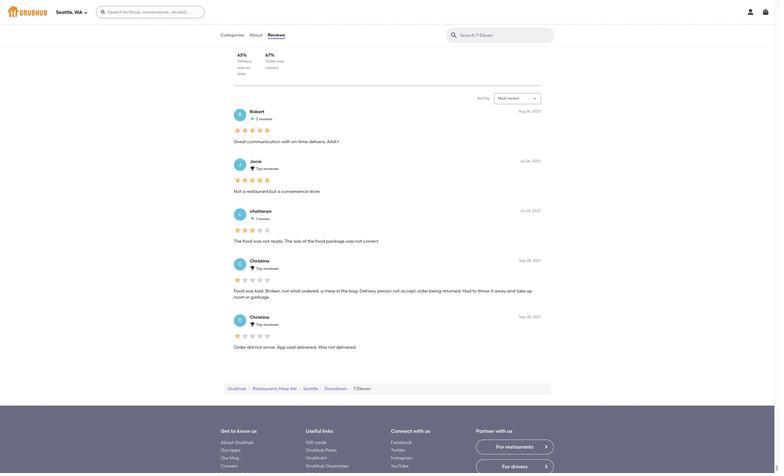 Task type: locate. For each thing, give the bounding box(es) containing it.
sep 28, 2021 for order did not arrive. app said delivered. was not delivered.
[[519, 315, 541, 319]]

1 trophy icon image from the top
[[250, 166, 255, 171]]

aug
[[519, 109, 526, 113]]

reviewer for arrive.
[[263, 323, 279, 327]]

2 the from the left
[[285, 239, 292, 244]]

us up the for restaurants
[[507, 429, 513, 434]]

being
[[429, 289, 441, 294]]

us right connect
[[425, 429, 430, 434]]

0 vertical spatial the
[[307, 239, 314, 244]]

0 horizontal spatial to
[[231, 429, 236, 434]]

food
[[243, 239, 252, 244], [315, 239, 325, 244]]

1 vertical spatial sep
[[519, 315, 526, 319]]

accept
[[401, 289, 416, 294]]

our up 'our blog' link
[[221, 448, 229, 453]]

time for on
[[237, 72, 246, 76]]

1 christina from the top
[[250, 259, 269, 264]]

1 horizontal spatial time
[[298, 139, 308, 144]]

2 reviews
[[256, 117, 272, 121]]

grubhub link
[[228, 386, 246, 392]]

reviewer for broken,
[[263, 267, 279, 271]]

in right mess
[[336, 289, 340, 294]]

a right not
[[242, 189, 245, 194]]

sep up 'take'
[[519, 259, 526, 263]]

2 vertical spatial top
[[256, 323, 263, 327]]

0 horizontal spatial us
[[251, 429, 257, 434]]

0 vertical spatial eleven
[[289, 21, 314, 30]]

1 horizontal spatial food
[[315, 239, 325, 244]]

delivery up on
[[237, 59, 252, 64]]

trophy icon image up bad.
[[250, 266, 255, 271]]

1 food from the left
[[243, 239, 252, 244]]

broken,
[[265, 289, 281, 294]]

the left bag.
[[341, 289, 348, 294]]

order inside 67 order was correct
[[265, 59, 276, 64]]

1 vertical spatial time
[[298, 139, 308, 144]]

restaurants
[[505, 444, 533, 450]]

0 vertical spatial 2023
[[532, 109, 541, 113]]

jul left 23,
[[520, 209, 525, 213]]

1 vertical spatial top
[[256, 267, 263, 271]]

1 2023 from the top
[[532, 109, 541, 113]]

app
[[277, 345, 286, 350]]

1 horizontal spatial with
[[413, 429, 424, 434]]

right image
[[543, 444, 548, 449]]

reviews button
[[267, 24, 285, 46]]

0 vertical spatial jul
[[520, 159, 525, 163]]

1 vertical spatial our
[[221, 456, 229, 461]]

2021 for food was bad. broken, not what  ordered, a mess in the bag. delivery person not accept order being returned. had to throw it away and take up room in garbage.
[[533, 259, 541, 263]]

room
[[234, 295, 245, 300]]

1 top from the top
[[256, 167, 263, 171]]

1 vertical spatial reviews
[[268, 32, 285, 38]]

time for on-
[[298, 139, 308, 144]]

1 vertical spatial order
[[234, 345, 246, 350]]

1 vertical spatial to
[[231, 429, 236, 434]]

1 horizontal spatial svg image
[[747, 8, 754, 16]]

top reviewer for arrive.
[[256, 323, 279, 327]]

time down on
[[237, 72, 246, 76]]

2 trophy icon image from the top
[[250, 266, 255, 271]]

1 the from the left
[[234, 239, 242, 244]]

was inside 67 order was correct
[[277, 59, 284, 64]]

convenience
[[281, 189, 308, 194]]

j
[[239, 162, 241, 167]]

food left the package
[[315, 239, 325, 244]]

0 horizontal spatial the
[[234, 239, 242, 244]]

had
[[462, 289, 471, 294]]

0 vertical spatial for
[[496, 444, 504, 450]]

Search for food, convenience, alcohol... search field
[[96, 6, 204, 18]]

grubhub+ link
[[306, 456, 327, 461]]

trophy icon image up did
[[250, 322, 255, 327]]

0 vertical spatial in
[[336, 289, 340, 294]]

0 vertical spatial top
[[256, 167, 263, 171]]

connect with us
[[391, 429, 430, 434]]

svg image
[[747, 8, 754, 16], [762, 8, 769, 16], [100, 10, 105, 15]]

2 horizontal spatial a
[[321, 289, 323, 294]]

0 horizontal spatial in
[[246, 295, 250, 300]]

1 vertical spatial for
[[502, 464, 510, 470]]

1 sep from the top
[[519, 259, 526, 263]]

2 top from the top
[[256, 267, 263, 271]]

1 horizontal spatial us
[[425, 429, 430, 434]]

0 horizontal spatial food
[[243, 239, 252, 244]]

28, up up
[[527, 259, 532, 263]]

not left ready.
[[263, 239, 270, 244]]

person
[[377, 289, 392, 294]]

grubhub+
[[306, 456, 327, 461]]

2 2023 from the top
[[532, 159, 541, 163]]

2 horizontal spatial svg image
[[762, 8, 769, 16]]

grubhub down grubhub+
[[306, 464, 325, 469]]

grubhub inside about grubhub our apps our blog careers
[[235, 440, 253, 445]]

2 vertical spatial top reviewer
[[256, 323, 279, 327]]

top down jocie on the left of the page
[[256, 167, 263, 171]]

said
[[287, 345, 296, 350]]

2022
[[532, 209, 541, 213]]

was left on
[[237, 65, 245, 70]]

top for restaurant
[[256, 167, 263, 171]]

grubhub down know
[[235, 440, 253, 445]]

restaurant
[[246, 189, 268, 194]]

was inside 63 delivery was on time
[[237, 65, 245, 70]]

top reviewer up 'broken,' at the bottom of the page
[[256, 267, 279, 271]]

eleven right the downtown link
[[357, 386, 371, 392]]

the
[[234, 239, 242, 244], [285, 239, 292, 244]]

0 horizontal spatial delivered.
[[297, 345, 317, 350]]

size
[[294, 239, 301, 244]]

top up bad.
[[256, 267, 263, 271]]

about inside about grubhub our apps our blog careers
[[221, 440, 234, 445]]

grubhub
[[228, 386, 246, 392], [235, 440, 253, 445], [306, 448, 325, 453], [306, 464, 325, 469]]

most recent
[[498, 96, 519, 101]]

1 horizontal spatial delivered.
[[336, 345, 357, 350]]

1 reviewer from the top
[[263, 167, 279, 171]]

jul 23, 2022
[[520, 209, 541, 213]]

3 reviewer from the top
[[263, 323, 279, 327]]

to inside food was bad. broken, not what  ordered, a mess in the bag. delivery person not accept order being returned. had to throw it away and take up room in garbage.
[[472, 289, 477, 294]]

16,
[[527, 109, 531, 113]]

was left bad.
[[245, 289, 254, 294]]

on
[[245, 65, 250, 70]]

2 vertical spatial reviewer
[[263, 323, 279, 327]]

2 top reviewer from the top
[[256, 267, 279, 271]]

0 vertical spatial time
[[237, 72, 246, 76]]

order up correct
[[265, 59, 276, 64]]

not
[[234, 189, 241, 194]]

delivered. right said
[[297, 345, 317, 350]]

28, down up
[[527, 315, 532, 319]]

c for order
[[238, 318, 242, 323]]

time inside 63 delivery was on time
[[237, 72, 246, 76]]

1 c from the top
[[238, 262, 242, 267]]

1 vertical spatial trophy icon image
[[250, 266, 255, 271]]

1 vertical spatial sep 28, 2021
[[519, 315, 541, 319]]

c down the room
[[238, 318, 242, 323]]

us right know
[[251, 429, 257, 434]]

1 vertical spatial in
[[246, 295, 250, 300]]

1 horizontal spatial eleven
[[357, 386, 371, 392]]

sep 28, 2021 down up
[[519, 315, 541, 319]]

jul for the food was not ready. the size of the food package was not correct.
[[520, 209, 525, 213]]

with
[[281, 139, 290, 144], [413, 429, 424, 434], [495, 429, 506, 434]]

1 vertical spatial eleven
[[357, 386, 371, 392]]

reviews inside button
[[268, 32, 285, 38]]

trophy icon image down jocie on the left of the page
[[250, 166, 255, 171]]

the right of
[[307, 239, 314, 244]]

1 horizontal spatial about
[[249, 32, 263, 38]]

the food was not ready. the size of the food package was not correct.
[[234, 239, 379, 244]]

0 vertical spatial delivery
[[237, 59, 252, 64]]

christina up bad.
[[250, 259, 269, 264]]

time left delivery.
[[298, 139, 308, 144]]

1 our from the top
[[221, 448, 229, 453]]

reviews down reviews for 7-eleven
[[268, 32, 285, 38]]

not a restaurant but a convenience store
[[234, 189, 320, 194]]

a right but
[[277, 189, 280, 194]]

a inside food was bad. broken, not what  ordered, a mess in the bag. delivery person not accept order being returned. had to throw it away and take up room in garbage.
[[321, 289, 323, 294]]

top reviewer
[[256, 167, 279, 171], [256, 267, 279, 271], [256, 323, 279, 327]]

1 vertical spatial top reviewer
[[256, 267, 279, 271]]

0 horizontal spatial time
[[237, 72, 246, 76]]

0 vertical spatial top reviewer
[[256, 167, 279, 171]]

trophy icon image
[[250, 166, 255, 171], [250, 266, 255, 271], [250, 322, 255, 327]]

what
[[290, 289, 301, 294]]

was up correct
[[277, 59, 284, 64]]

christina down garbage.
[[250, 315, 269, 320]]

0 vertical spatial reviewer
[[263, 167, 279, 171]]

1 top reviewer from the top
[[256, 167, 279, 171]]

not right was
[[328, 345, 335, 350]]

1 vertical spatial about
[[221, 440, 234, 445]]

2
[[256, 117, 258, 121]]

7-
[[282, 21, 289, 30], [353, 386, 357, 392]]

food left ready.
[[243, 239, 252, 244]]

was right the package
[[346, 239, 354, 244]]

1 vertical spatial christina
[[250, 315, 269, 320]]

1 vertical spatial c
[[238, 318, 242, 323]]

1 horizontal spatial a
[[277, 189, 280, 194]]

1 horizontal spatial order
[[265, 59, 276, 64]]

1 horizontal spatial delivery
[[360, 289, 376, 294]]

34 ratings
[[237, 41, 258, 47]]

1 horizontal spatial 7-
[[353, 386, 357, 392]]

1 vertical spatial reviewer
[[263, 267, 279, 271]]

1 horizontal spatial the
[[285, 239, 292, 244]]

reviews for reviews
[[268, 32, 285, 38]]

drivers
[[511, 464, 528, 470]]

0 vertical spatial c
[[238, 262, 242, 267]]

2023
[[532, 109, 541, 113], [532, 159, 541, 163]]

arrive.
[[263, 345, 276, 350]]

eleven right for
[[289, 21, 314, 30]]

to right get
[[231, 429, 236, 434]]

categories
[[220, 32, 244, 38]]

0 vertical spatial 2021
[[533, 259, 541, 263]]

guarantee
[[326, 464, 349, 469]]

top down garbage.
[[256, 323, 263, 327]]

reviews up ratings
[[237, 21, 268, 30]]

1 vertical spatial 2023
[[532, 159, 541, 163]]

delivery
[[237, 59, 252, 64], [360, 289, 376, 294]]

sep 28, 2021 up up
[[519, 259, 541, 263]]

0 vertical spatial christina
[[250, 259, 269, 264]]

on-
[[291, 139, 298, 144]]

in right the room
[[246, 295, 250, 300]]

2021 for order did not arrive. app said delivered. was not delivered.
[[533, 315, 541, 319]]

3 top reviewer from the top
[[256, 323, 279, 327]]

the down 'c'
[[234, 239, 242, 244]]

reviewer up arrive.
[[263, 323, 279, 327]]

sep
[[519, 259, 526, 263], [519, 315, 526, 319]]

was
[[277, 59, 284, 64], [237, 65, 245, 70], [253, 239, 262, 244], [346, 239, 354, 244], [245, 289, 254, 294]]

1 vertical spatial jul
[[520, 209, 525, 213]]

facebook link
[[391, 440, 412, 445]]

grubhub guarantee link
[[306, 464, 349, 469]]

1 horizontal spatial the
[[341, 289, 348, 294]]

2 christina from the top
[[250, 315, 269, 320]]

about
[[249, 32, 263, 38], [221, 440, 234, 445]]

sort by:
[[477, 96, 491, 101]]

2 us from the left
[[425, 429, 430, 434]]

top for bad.
[[256, 267, 263, 271]]

our blog link
[[221, 456, 239, 461]]

gift cards link
[[306, 440, 327, 445]]

partner
[[476, 429, 494, 434]]

jul
[[520, 159, 525, 163], [520, 209, 525, 213]]

0 vertical spatial to
[[472, 289, 477, 294]]

for down 'partner with us'
[[496, 444, 504, 450]]

star icon image
[[237, 30, 246, 39], [246, 30, 255, 39], [255, 30, 263, 39], [263, 30, 272, 39], [263, 30, 272, 39], [272, 30, 281, 39], [250, 116, 255, 121], [234, 127, 241, 134], [241, 127, 249, 134], [249, 127, 256, 134], [256, 127, 263, 134], [263, 127, 271, 134], [234, 177, 241, 184], [241, 177, 249, 184], [249, 177, 256, 184], [256, 177, 263, 184], [263, 177, 271, 184], [250, 216, 255, 221], [234, 227, 241, 234], [241, 227, 249, 234], [249, 227, 256, 234], [256, 227, 263, 234], [263, 227, 271, 234], [234, 277, 241, 284], [241, 277, 249, 284], [249, 277, 256, 284], [256, 277, 263, 284], [263, 277, 271, 284], [234, 333, 241, 340], [241, 333, 249, 340], [249, 333, 256, 340], [256, 333, 263, 340], [263, 333, 271, 340]]

caret down icon image
[[532, 96, 537, 101]]

about up ratings
[[249, 32, 263, 38]]

restaurants near me
[[253, 386, 297, 392]]

0 vertical spatial sep 28, 2021
[[519, 259, 541, 263]]

top
[[256, 167, 263, 171], [256, 267, 263, 271], [256, 323, 263, 327]]

sep 28, 2021 for food was bad. broken, not what  ordered, a mess in the bag. delivery person not accept order being returned. had to throw it away and take up room in garbage.
[[519, 259, 541, 263]]

about up our apps link
[[221, 440, 234, 445]]

2 reviewer from the top
[[263, 267, 279, 271]]

about inside about button
[[249, 32, 263, 38]]

0 horizontal spatial 7-
[[282, 21, 289, 30]]

2023 right 16,
[[532, 109, 541, 113]]

top reviewer down jocie on the left of the page
[[256, 167, 279, 171]]

3 trophy icon image from the top
[[250, 322, 255, 327]]

3 us from the left
[[507, 429, 513, 434]]

christina
[[250, 259, 269, 264], [250, 315, 269, 320]]

jul left 26,
[[520, 159, 525, 163]]

christina for bad.
[[250, 259, 269, 264]]

order left did
[[234, 345, 246, 350]]

about grubhub link
[[221, 440, 253, 445]]

with right connect
[[413, 429, 424, 434]]

2 vertical spatial trophy icon image
[[250, 322, 255, 327]]

to right had
[[472, 289, 477, 294]]

2 2021 from the top
[[533, 315, 541, 319]]

r
[[238, 112, 241, 117]]

get to know us
[[221, 429, 257, 434]]

was left ready.
[[253, 239, 262, 244]]

correct
[[265, 65, 279, 70]]

0 vertical spatial reviews
[[237, 21, 268, 30]]

wa
[[75, 9, 82, 15]]

0 vertical spatial 7-
[[282, 21, 289, 30]]

top reviewer up arrive.
[[256, 323, 279, 327]]

right image
[[543, 464, 548, 469]]

0 vertical spatial sep
[[519, 259, 526, 263]]

1 sep 28, 2021 from the top
[[519, 259, 541, 263]]

our up careers
[[221, 456, 229, 461]]

0 horizontal spatial about
[[221, 440, 234, 445]]

2023 right 26,
[[532, 159, 541, 163]]

youtube link
[[391, 464, 409, 469]]

1 vertical spatial 2021
[[533, 315, 541, 319]]

store
[[309, 189, 320, 194]]

67 order was correct
[[265, 53, 284, 70]]

about for about grubhub our apps our blog careers
[[221, 440, 234, 445]]

2 28, from the top
[[527, 315, 532, 319]]

grubhub perks link
[[306, 448, 337, 453]]

0 horizontal spatial eleven
[[289, 21, 314, 30]]

2 horizontal spatial with
[[495, 429, 506, 434]]

0 vertical spatial trophy icon image
[[250, 166, 255, 171]]

with for connect with us
[[413, 429, 424, 434]]

0 vertical spatial about
[[249, 32, 263, 38]]

0 vertical spatial our
[[221, 448, 229, 453]]

c up "food"
[[238, 262, 242, 267]]

useful links
[[306, 429, 333, 434]]

2 sep from the top
[[519, 315, 526, 319]]

1 horizontal spatial to
[[472, 289, 477, 294]]

with right partner at the right bottom
[[495, 429, 506, 434]]

a left mess
[[321, 289, 323, 294]]

get
[[221, 429, 230, 434]]

2 sep 28, 2021 from the top
[[519, 315, 541, 319]]

reviewer
[[263, 167, 279, 171], [263, 267, 279, 271], [263, 323, 279, 327]]

sep down 'take'
[[519, 315, 526, 319]]

blog
[[230, 456, 239, 461]]

with left on-
[[281, 139, 290, 144]]

ready.
[[271, 239, 284, 244]]

top reviewer for but
[[256, 167, 279, 171]]

delivered. right was
[[336, 345, 357, 350]]

1 vertical spatial the
[[341, 289, 348, 294]]

our
[[221, 448, 229, 453], [221, 456, 229, 461]]

aaa+.
[[327, 139, 340, 144]]

reviewer up 'broken,' at the bottom of the page
[[263, 267, 279, 271]]

reviewer for but
[[263, 167, 279, 171]]

1 vertical spatial delivery
[[360, 289, 376, 294]]

0 vertical spatial 28,
[[527, 259, 532, 263]]

for left "drivers"
[[502, 464, 510, 470]]

trophy icon image for bad.
[[250, 266, 255, 271]]

sep 28, 2021
[[519, 259, 541, 263], [519, 315, 541, 319]]

0 vertical spatial order
[[265, 59, 276, 64]]

2 horizontal spatial us
[[507, 429, 513, 434]]

reviews
[[237, 21, 268, 30], [268, 32, 285, 38]]

7- right for
[[282, 21, 289, 30]]

1 28, from the top
[[527, 259, 532, 263]]

top for not
[[256, 323, 263, 327]]

time
[[237, 72, 246, 76], [298, 139, 308, 144]]

2 c from the top
[[238, 318, 242, 323]]

delivery right bag.
[[360, 289, 376, 294]]

christina for not
[[250, 315, 269, 320]]

3 top from the top
[[256, 323, 263, 327]]

1 2021 from the top
[[533, 259, 541, 263]]

7- right the downtown link
[[353, 386, 357, 392]]

the left 'size'
[[285, 239, 292, 244]]

reviewer up but
[[263, 167, 279, 171]]

1 vertical spatial 28,
[[527, 315, 532, 319]]



Task type: describe. For each thing, give the bounding box(es) containing it.
1 us from the left
[[251, 429, 257, 434]]

1 vertical spatial 7-
[[353, 386, 357, 392]]

Sort by: field
[[498, 96, 519, 101]]

apps
[[230, 448, 240, 453]]

jul for not a restaurant but a convenience store
[[520, 159, 525, 163]]

great communication with on-time delivery. aaa+.
[[234, 139, 340, 144]]

seattle,
[[56, 9, 73, 15]]

23,
[[526, 209, 531, 213]]

perks
[[326, 448, 337, 453]]

downtown link
[[325, 386, 347, 392]]

svg image
[[84, 11, 87, 14]]

us for partner with us
[[507, 429, 513, 434]]

delivery inside food was bad. broken, not what  ordered, a mess in the bag. delivery person not accept order being returned. had to throw it away and take up room in garbage.
[[360, 289, 376, 294]]

useful
[[306, 429, 321, 434]]

reviews
[[259, 117, 272, 121]]

0 horizontal spatial a
[[242, 189, 245, 194]]

with for partner with us
[[495, 429, 506, 434]]

2 delivered. from the left
[[336, 345, 357, 350]]

links
[[322, 429, 333, 434]]

67
[[265, 53, 270, 58]]

partner with us
[[476, 429, 513, 434]]

correct.
[[363, 239, 379, 244]]

1
[[256, 217, 257, 221]]

1 horizontal spatial in
[[336, 289, 340, 294]]

was inside food was bad. broken, not what  ordered, a mess in the bag. delivery person not accept order being returned. had to throw it away and take up room in garbage.
[[245, 289, 254, 294]]

careers
[[221, 464, 237, 469]]

us for connect with us
[[425, 429, 430, 434]]

0 horizontal spatial with
[[281, 139, 290, 144]]

c
[[239, 212, 241, 217]]

connect
[[391, 429, 412, 434]]

careers link
[[221, 464, 237, 469]]

returned.
[[442, 289, 461, 294]]

youtube
[[391, 464, 409, 469]]

seattle link
[[303, 386, 318, 392]]

0 horizontal spatial delivery
[[237, 59, 252, 64]]

0 horizontal spatial the
[[307, 239, 314, 244]]

throw
[[478, 289, 490, 294]]

order
[[417, 289, 428, 294]]

me
[[290, 386, 297, 392]]

downtown
[[325, 386, 347, 392]]

0 horizontal spatial svg image
[[100, 10, 105, 15]]

for for for restaurants
[[496, 444, 504, 450]]

was for correct
[[277, 59, 284, 64]]

magnifying glass icon image
[[450, 32, 457, 39]]

grubhub left restaurants
[[228, 386, 246, 392]]

twitter
[[391, 448, 405, 453]]

for for for drivers
[[502, 464, 510, 470]]

for restaurants
[[496, 444, 533, 450]]

and
[[507, 289, 515, 294]]

of
[[302, 239, 306, 244]]

Search 7-Eleven search field
[[459, 32, 552, 38]]

facebook twitter instagram youtube
[[391, 440, 413, 469]]

chaitanya
[[250, 209, 271, 214]]

twitter link
[[391, 448, 405, 453]]

facebook
[[391, 440, 412, 445]]

for restaurants link
[[476, 440, 554, 455]]

cards
[[315, 440, 327, 445]]

2023 for aaa+.
[[532, 109, 541, 113]]

for drivers
[[502, 464, 528, 470]]

grubhub down gift cards link
[[306, 448, 325, 453]]

was for not
[[253, 239, 262, 244]]

0 horizontal spatial order
[[234, 345, 246, 350]]

away
[[495, 289, 506, 294]]

was for on
[[237, 65, 245, 70]]

not right person
[[393, 289, 400, 294]]

1 delivered. from the left
[[297, 345, 317, 350]]

26,
[[526, 159, 531, 163]]

instagram link
[[391, 456, 413, 461]]

most
[[498, 96, 507, 101]]

ratings
[[243, 41, 258, 47]]

gift cards grubhub perks grubhub+ grubhub guarantee
[[306, 440, 349, 469]]

2 food from the left
[[315, 239, 325, 244]]

2023 for store
[[532, 159, 541, 163]]

communication
[[247, 139, 280, 144]]

2 our from the top
[[221, 456, 229, 461]]

reviews for reviews for 7-eleven
[[237, 21, 268, 30]]

trophy icon image for not
[[250, 322, 255, 327]]

sep for order did not arrive. app said delivered. was not delivered.
[[519, 315, 526, 319]]

restaurants near me link
[[253, 386, 297, 392]]

robert
[[250, 109, 264, 114]]

about for about
[[249, 32, 263, 38]]

about grubhub our apps our blog careers
[[221, 440, 253, 469]]

categories button
[[220, 24, 244, 46]]

bad.
[[255, 289, 264, 294]]

up
[[527, 289, 532, 294]]

recent
[[507, 96, 519, 101]]

seattle, wa
[[56, 9, 82, 15]]

great
[[234, 139, 246, 144]]

not left what in the bottom of the page
[[282, 289, 289, 294]]

for
[[270, 21, 280, 30]]

1 review
[[256, 217, 270, 221]]

sep for food was bad. broken, not what  ordered, a mess in the bag. delivery person not accept order being returned. had to throw it away and take up room in garbage.
[[519, 259, 526, 263]]

c for food
[[238, 262, 242, 267]]

it
[[491, 289, 493, 294]]

seattle
[[303, 386, 318, 392]]

restaurants
[[253, 386, 278, 392]]

for drivers link
[[476, 460, 554, 473]]

28, for food was bad. broken, not what  ordered, a mess in the bag. delivery person not accept order being returned. had to throw it away and take up room in garbage.
[[527, 259, 532, 263]]

not right did
[[255, 345, 262, 350]]

not left correct.
[[355, 239, 362, 244]]

28, for order did not arrive. app said delivered. was not delivered.
[[527, 315, 532, 319]]

the inside food was bad. broken, not what  ordered, a mess in the bag. delivery person not accept order being returned. had to throw it away and take up room in garbage.
[[341, 289, 348, 294]]

trophy icon image for restaurant
[[250, 166, 255, 171]]

mess
[[324, 289, 335, 294]]

main navigation navigation
[[0, 0, 774, 24]]

our apps link
[[221, 448, 240, 453]]

package
[[326, 239, 345, 244]]

63 delivery was on time
[[237, 53, 252, 76]]

but
[[269, 189, 276, 194]]

food was bad. broken, not what  ordered, a mess in the bag. delivery person not accept order being returned. had to throw it away and take up room in garbage.
[[234, 289, 532, 300]]

take
[[516, 289, 526, 294]]

sort
[[477, 96, 484, 101]]

jocie
[[250, 159, 262, 164]]

aug 16, 2023
[[519, 109, 541, 113]]

near
[[279, 386, 289, 392]]

top reviewer for broken,
[[256, 267, 279, 271]]

delivery.
[[309, 139, 326, 144]]



Task type: vqa. For each thing, say whether or not it's contained in the screenshot.
2nd 28, from the bottom
yes



